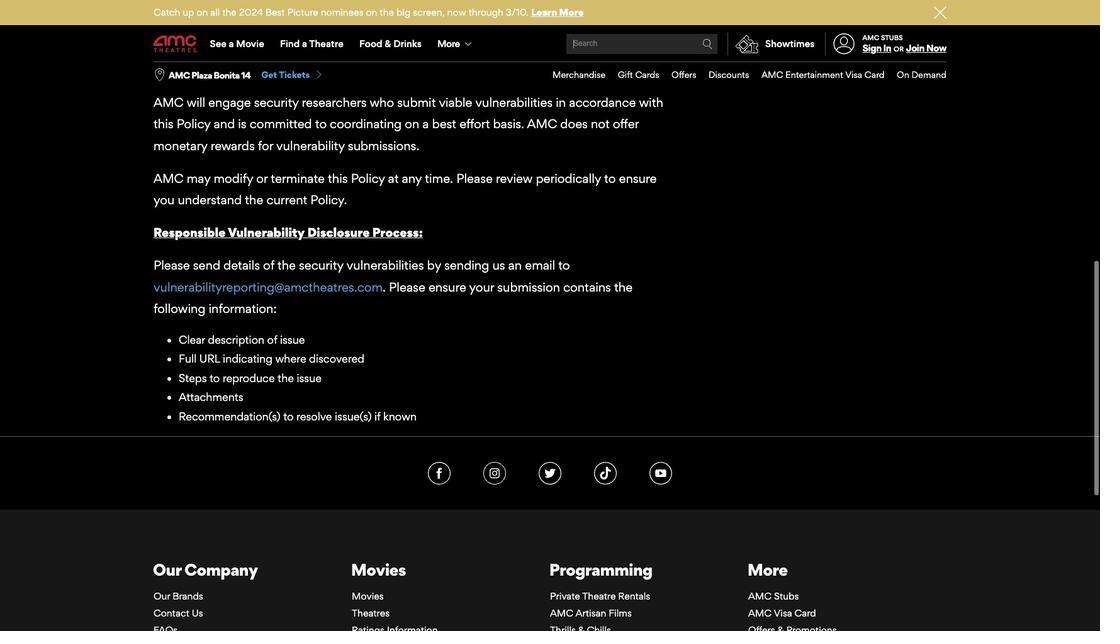 Task type: describe. For each thing, give the bounding box(es) containing it.
plaza
[[191, 70, 212, 80]]

security inside amc will engage security researchers who submit viable vulnerabilities in accordance with this policy and is committed to coordinating on a best effort basis. amc does not offer monetary rewards for vulnerability submissions.
[[254, 95, 299, 110]]

amc for amc may modify or terminate this policy at any time. please review periodically to ensure you understand the current policy.
[[154, 171, 184, 186]]

movie
[[236, 38, 264, 50]]

catch up on all the 2024 best picture nominees on the big screen, now through 3/10. learn more
[[154, 6, 584, 18]]

rentals
[[618, 591, 650, 603]]

more inside footer
[[748, 560, 788, 580]]

reproduce
[[223, 372, 275, 385]]

0 horizontal spatial on
[[197, 6, 208, 18]]

private theatre rentals link
[[550, 591, 650, 603]]

search the AMC website text field
[[572, 39, 702, 49]]

us
[[192, 608, 203, 620]]

amc inside private theatre rentals amc artisan films
[[550, 608, 573, 620]]

get tickets link
[[261, 69, 324, 81]]

does
[[560, 117, 588, 132]]

not
[[591, 117, 610, 132]]

more button
[[430, 26, 482, 62]]

discounts link
[[697, 62, 749, 88]]

amc for amc stubs amc visa card
[[748, 591, 772, 603]]

sign in button
[[863, 42, 891, 54]]

submission
[[497, 280, 560, 295]]

if
[[375, 410, 381, 423]]

effort
[[460, 117, 490, 132]]

our brands link
[[154, 591, 203, 603]]

you
[[154, 193, 175, 208]]

the left big on the top left of the page
[[380, 6, 394, 18]]

through
[[469, 6, 504, 18]]

amc stubs link
[[748, 591, 799, 603]]

card inside menu
[[865, 69, 885, 80]]

or inside amc may modify or terminate this policy at any time. please review periodically to ensure you understand the current policy.
[[256, 171, 268, 186]]

merchandise link
[[540, 62, 606, 88]]

clear
[[179, 334, 205, 347]]

get
[[261, 69, 277, 80]]

demand
[[912, 69, 947, 80]]

all
[[210, 6, 220, 18]]

description
[[208, 334, 264, 347]]

to inside amc may modify or terminate this policy at any time. please review periodically to ensure you understand the current policy.
[[604, 171, 616, 186]]

disclosure
[[307, 225, 370, 241]]

may
[[187, 171, 211, 186]]

sending
[[444, 258, 489, 273]]

please inside amc may modify or terminate this policy at any time. please review periodically to ensure you understand the current policy.
[[456, 171, 493, 186]]

drinks
[[393, 38, 422, 50]]

learn
[[531, 6, 557, 18]]

known
[[383, 410, 417, 423]]

and
[[214, 117, 235, 132]]

recommendation(s)
[[179, 410, 281, 423]]

amc for amc stubs sign in or join now
[[863, 33, 879, 42]]

steps
[[179, 372, 207, 385]]

best
[[432, 117, 456, 132]]

showtimes
[[765, 38, 815, 50]]

submit
[[397, 95, 436, 110]]

find a theatre
[[280, 38, 344, 50]]

our for our brands contact us
[[154, 591, 170, 603]]

amc for amc plaza bonita 14
[[169, 70, 190, 80]]

a inside amc will engage security researchers who submit viable vulnerabilities in accordance with this policy and is committed to coordinating on a best effort basis. amc does not offer monetary rewards for vulnerability submissions.
[[423, 117, 429, 132]]

join
[[906, 42, 925, 54]]

sign in or join amc stubs element
[[825, 26, 947, 62]]

on demand
[[897, 69, 947, 80]]

amc for amc entertainment visa card
[[762, 69, 783, 80]]

any
[[402, 171, 422, 186]]

up
[[183, 6, 194, 18]]

accordance
[[569, 95, 636, 110]]

theatre inside menu
[[309, 38, 344, 50]]

on demand link
[[885, 62, 947, 88]]

amc facebook image
[[428, 463, 451, 485]]

theatres link
[[352, 608, 390, 620]]

monetary
[[154, 138, 207, 153]]

menu containing more
[[154, 26, 947, 62]]

sign
[[863, 42, 882, 54]]

best
[[265, 6, 285, 18]]

policy.
[[310, 193, 347, 208]]

picture
[[287, 6, 318, 18]]

review
[[496, 171, 533, 186]]

at
[[388, 171, 399, 186]]

theatre inside private theatre rentals amc artisan films
[[582, 591, 616, 603]]

card inside amc stubs amc visa card
[[795, 608, 816, 620]]

a for movie
[[229, 38, 234, 50]]

our for our company
[[153, 560, 181, 580]]

big
[[396, 6, 411, 18]]

discovered
[[309, 353, 364, 366]]

send
[[193, 258, 220, 273]]

contact
[[154, 608, 189, 620]]

movies theatres
[[352, 591, 390, 620]]

catch
[[154, 6, 180, 18]]

email
[[525, 258, 555, 273]]

ensure inside '. please ensure your submission contains the following information:'
[[429, 280, 466, 295]]

1 horizontal spatial more
[[559, 6, 584, 18]]

amc entertainment visa card
[[762, 69, 885, 80]]

ensure inside amc may modify or terminate this policy at any time. please review periodically to ensure you understand the current policy.
[[619, 171, 657, 186]]

see a movie link
[[202, 26, 272, 62]]

gift cards
[[618, 69, 659, 80]]

1 horizontal spatial security
[[299, 258, 344, 273]]

menu containing merchandise
[[540, 62, 947, 88]]

join now button
[[906, 42, 947, 54]]

this inside amc may modify or terminate this policy at any time. please review periodically to ensure you understand the current policy.
[[328, 171, 348, 186]]

amc stubs sign in or join now
[[863, 33, 947, 54]]

&
[[385, 38, 391, 50]]

basis.
[[493, 117, 524, 132]]

programming
[[549, 560, 653, 580]]

by
[[427, 258, 441, 273]]

amc plaza bonita 14
[[169, 70, 251, 80]]

to left resolve
[[283, 410, 294, 423]]

movies link
[[352, 591, 384, 603]]

amc twitter image
[[539, 463, 561, 485]]

the up vulnerabilityreporting@amctheatres.com
[[277, 258, 296, 273]]

following
[[154, 301, 206, 316]]

responsible vulnerability disclosure process:
[[154, 225, 423, 241]]



Task type: locate. For each thing, give the bounding box(es) containing it.
bonita
[[214, 70, 240, 80]]

0 horizontal spatial theatre
[[309, 38, 344, 50]]

0 vertical spatial card
[[865, 69, 885, 80]]

issue
[[280, 334, 305, 347], [297, 372, 322, 385]]

where
[[275, 353, 306, 366]]

policy
[[177, 117, 211, 132], [351, 171, 385, 186]]

amc youtube image
[[650, 463, 672, 485]]

0 vertical spatial stubs
[[881, 33, 903, 42]]

visa inside amc stubs amc visa card
[[774, 608, 792, 620]]

issue up where
[[280, 334, 305, 347]]

more up amc stubs link
[[748, 560, 788, 580]]

this up monetary
[[154, 117, 174, 132]]

to right the email
[[558, 258, 570, 273]]

engage
[[208, 95, 251, 110]]

1 horizontal spatial this
[[328, 171, 348, 186]]

user profile image
[[826, 34, 862, 55]]

the down where
[[278, 372, 294, 385]]

the inside amc may modify or terminate this policy at any time. please review periodically to ensure you understand the current policy.
[[245, 193, 263, 208]]

find a theatre link
[[272, 26, 351, 62]]

your
[[469, 280, 494, 295]]

policy inside amc will engage security researchers who submit viable vulnerabilities in accordance with this policy and is committed to coordinating on a best effort basis. amc does not offer monetary rewards for vulnerability submissions.
[[177, 117, 211, 132]]

or inside amc stubs sign in or join now
[[894, 45, 904, 54]]

1 vertical spatial card
[[795, 608, 816, 620]]

stubs for visa
[[774, 591, 799, 603]]

0 vertical spatial issue
[[280, 334, 305, 347]]

0 vertical spatial this
[[154, 117, 174, 132]]

stubs for in
[[881, 33, 903, 42]]

on down "submit"
[[405, 117, 419, 132]]

brands
[[173, 591, 203, 603]]

more right the learn
[[559, 6, 584, 18]]

amc up you
[[154, 171, 184, 186]]

our up contact
[[154, 591, 170, 603]]

3/10.
[[506, 6, 529, 18]]

the right contains
[[614, 280, 633, 295]]

details
[[223, 258, 260, 273]]

security
[[254, 95, 299, 110], [299, 258, 344, 273]]

this
[[154, 117, 174, 132], [328, 171, 348, 186]]

company
[[184, 560, 258, 580]]

2 vertical spatial more
[[748, 560, 788, 580]]

issue down where
[[297, 372, 322, 385]]

ensure down by
[[429, 280, 466, 295]]

or
[[894, 45, 904, 54], [256, 171, 268, 186]]

0 vertical spatial security
[[254, 95, 299, 110]]

0 horizontal spatial ensure
[[429, 280, 466, 295]]

now
[[447, 6, 466, 18]]

0 horizontal spatial card
[[795, 608, 816, 620]]

discounts
[[709, 69, 749, 80]]

time.
[[425, 171, 453, 186]]

amc plaza bonita 14 button
[[169, 69, 251, 81]]

amc stubs amc visa card
[[748, 591, 816, 620]]

url
[[199, 353, 220, 366]]

1 vertical spatial vulnerabilities
[[347, 258, 424, 273]]

more down now
[[437, 38, 460, 50]]

security down disclosure
[[299, 258, 344, 273]]

stubs inside amc stubs sign in or join now
[[881, 33, 903, 42]]

card
[[865, 69, 885, 80], [795, 608, 816, 620]]

viable
[[439, 95, 472, 110]]

in
[[556, 95, 566, 110]]

0 vertical spatial policy
[[177, 117, 211, 132]]

amc inside amc may modify or terminate this policy at any time. please review periodically to ensure you understand the current policy.
[[154, 171, 184, 186]]

movies for movies theatres
[[352, 591, 384, 603]]

attachments
[[179, 391, 243, 404]]

submit search icon image
[[702, 39, 713, 49]]

0 horizontal spatial a
[[229, 38, 234, 50]]

card down sign in button
[[865, 69, 885, 80]]

of inside clear description of issue full url indicating where discovered steps to reproduce the issue attachments recommendation(s) to resolve issue(s) if known
[[267, 334, 277, 347]]

0 vertical spatial menu
[[154, 26, 947, 62]]

1 vertical spatial this
[[328, 171, 348, 186]]

1 vertical spatial our
[[154, 591, 170, 603]]

1 vertical spatial issue
[[297, 372, 322, 385]]

our brands contact us
[[154, 591, 203, 620]]

vulnerability
[[276, 138, 345, 153]]

the down 'modify'
[[245, 193, 263, 208]]

movies up movies link
[[351, 560, 406, 580]]

on left all
[[197, 6, 208, 18]]

2 horizontal spatial on
[[405, 117, 419, 132]]

our up our brands link
[[153, 560, 181, 580]]

understand
[[178, 193, 242, 208]]

1 horizontal spatial on
[[366, 6, 377, 18]]

indicating
[[223, 353, 273, 366]]

the inside clear description of issue full url indicating where discovered steps to reproduce the issue attachments recommendation(s) to resolve issue(s) if known
[[278, 372, 294, 385]]

amc up sign
[[863, 33, 879, 42]]

visa down "user profile" image
[[845, 69, 862, 80]]

or right the in
[[894, 45, 904, 54]]

2 horizontal spatial a
[[423, 117, 429, 132]]

responsible
[[154, 225, 226, 241]]

1 vertical spatial policy
[[351, 171, 385, 186]]

card down amc stubs link
[[795, 608, 816, 620]]

0 vertical spatial our
[[153, 560, 181, 580]]

security up committed
[[254, 95, 299, 110]]

rewards
[[211, 138, 255, 153]]

policy left at in the left of the page
[[351, 171, 385, 186]]

2 vertical spatial please
[[389, 280, 425, 295]]

0 vertical spatial theatre
[[309, 38, 344, 50]]

amc down private
[[550, 608, 573, 620]]

menu down the learn
[[154, 26, 947, 62]]

policy down will
[[177, 117, 211, 132]]

issue(s)
[[335, 410, 372, 423]]

0 vertical spatial or
[[894, 45, 904, 54]]

theatre down the nominees
[[309, 38, 344, 50]]

this up policy.
[[328, 171, 348, 186]]

amc left will
[[154, 95, 184, 110]]

amc youtube image
[[650, 463, 672, 485]]

stubs up the in
[[881, 33, 903, 42]]

a right the see
[[229, 38, 234, 50]]

will
[[187, 95, 205, 110]]

of up vulnerabilityreporting@amctheatres.com
[[263, 258, 274, 273]]

please inside '. please ensure your submission contains the following information:'
[[389, 280, 425, 295]]

with
[[639, 95, 663, 110]]

films
[[609, 608, 632, 620]]

amc down in on the top
[[527, 117, 557, 132]]

amc up amc visa card link
[[748, 591, 772, 603]]

amc facebook image
[[428, 463, 451, 485]]

contains
[[563, 280, 611, 295]]

gift cards link
[[606, 62, 659, 88]]

footer
[[0, 437, 1100, 632]]

1 vertical spatial please
[[154, 258, 190, 273]]

0 horizontal spatial this
[[154, 117, 174, 132]]

amc down showtimes link
[[762, 69, 783, 80]]

1 vertical spatial more
[[437, 38, 460, 50]]

cookie consent banner dialog
[[0, 598, 1100, 632]]

2 horizontal spatial please
[[456, 171, 493, 186]]

to
[[315, 117, 327, 132], [604, 171, 616, 186], [558, 258, 570, 273], [210, 372, 220, 385], [283, 410, 294, 423]]

on right the nominees
[[366, 6, 377, 18]]

ensure down offer
[[619, 171, 657, 186]]

committed
[[250, 117, 312, 132]]

resolve
[[296, 410, 332, 423]]

vulnerability
[[228, 225, 305, 241]]

1 vertical spatial theatre
[[582, 591, 616, 603]]

the right all
[[222, 6, 237, 18]]

policy inside amc may modify or terminate this policy at any time. please review periodically to ensure you understand the current policy.
[[351, 171, 385, 186]]

1 horizontal spatial policy
[[351, 171, 385, 186]]

researchers
[[302, 95, 367, 110]]

the inside '. please ensure your submission contains the following information:'
[[614, 280, 633, 295]]

to up attachments
[[210, 372, 220, 385]]

1 vertical spatial of
[[267, 334, 277, 347]]

nominees
[[321, 6, 364, 18]]

on
[[897, 69, 910, 80]]

an
[[508, 258, 522, 273]]

to right periodically
[[604, 171, 616, 186]]

0 vertical spatial vulnerabilities
[[476, 95, 553, 110]]

or right 'modify'
[[256, 171, 268, 186]]

0 vertical spatial movies
[[351, 560, 406, 580]]

coordinating
[[330, 117, 402, 132]]

a for theatre
[[302, 38, 307, 50]]

a right find
[[302, 38, 307, 50]]

1 vertical spatial visa
[[774, 608, 792, 620]]

0 vertical spatial of
[[263, 258, 274, 273]]

who
[[370, 95, 394, 110]]

please right the time.
[[456, 171, 493, 186]]

movies for movies
[[351, 560, 406, 580]]

amc may modify or terminate this policy at any time. please review periodically to ensure you understand the current policy.
[[154, 171, 657, 208]]

1 horizontal spatial card
[[865, 69, 885, 80]]

vulnerabilities up basis.
[[476, 95, 553, 110]]

menu
[[154, 26, 947, 62], [540, 62, 947, 88]]

0 vertical spatial more
[[559, 6, 584, 18]]

0 horizontal spatial policy
[[177, 117, 211, 132]]

to up the vulnerability
[[315, 117, 327, 132]]

1 vertical spatial movies
[[352, 591, 384, 603]]

amc artisan films link
[[550, 608, 632, 620]]

amc inside 'button'
[[169, 70, 190, 80]]

our
[[153, 560, 181, 580], [154, 591, 170, 603]]

movies up theatres link
[[352, 591, 384, 603]]

1 horizontal spatial vulnerabilities
[[476, 95, 553, 110]]

vulnerabilities
[[476, 95, 553, 110], [347, 258, 424, 273]]

0 horizontal spatial security
[[254, 95, 299, 110]]

0 horizontal spatial stubs
[[774, 591, 799, 603]]

visa down amc stubs link
[[774, 608, 792, 620]]

get tickets
[[261, 69, 310, 80]]

find
[[280, 38, 300, 50]]

our inside the our brands contact us
[[154, 591, 170, 603]]

0 horizontal spatial vulnerabilities
[[347, 258, 424, 273]]

process:
[[372, 225, 423, 241]]

food
[[359, 38, 382, 50]]

1 horizontal spatial theatre
[[582, 591, 616, 603]]

amc entertainment visa card link
[[749, 62, 885, 88]]

2 horizontal spatial more
[[748, 560, 788, 580]]

now
[[926, 42, 947, 54]]

amc left plaza
[[169, 70, 190, 80]]

please left send on the left top
[[154, 258, 190, 273]]

0 vertical spatial please
[[456, 171, 493, 186]]

private theatre rentals amc artisan films
[[550, 591, 650, 620]]

amc for amc will engage security researchers who submit viable vulnerabilities in accordance with this policy and is committed to coordinating on a best effort basis. amc does not offer monetary rewards for vulnerability submissions.
[[154, 95, 184, 110]]

0 horizontal spatial or
[[256, 171, 268, 186]]

vulnerabilities inside amc will engage security researchers who submit viable vulnerabilities in accordance with this policy and is committed to coordinating on a best effort basis. amc does not offer monetary rewards for vulnerability submissions.
[[476, 95, 553, 110]]

1 horizontal spatial ensure
[[619, 171, 657, 186]]

ensure
[[619, 171, 657, 186], [429, 280, 466, 295]]

amc twitter image
[[539, 463, 561, 485]]

stubs up amc visa card link
[[774, 591, 799, 603]]

1 horizontal spatial visa
[[845, 69, 862, 80]]

1 horizontal spatial or
[[894, 45, 904, 54]]

amc inside amc stubs sign in or join now
[[863, 33, 879, 42]]

vulnerabilityreporting@amctheatres.com link
[[154, 280, 383, 295]]

for
[[258, 138, 273, 153]]

footer containing our company
[[0, 437, 1100, 632]]

please right .
[[389, 280, 425, 295]]

1 horizontal spatial please
[[389, 280, 425, 295]]

a
[[229, 38, 234, 50], [302, 38, 307, 50], [423, 117, 429, 132]]

to inside amc will engage security researchers who submit viable vulnerabilities in accordance with this policy and is committed to coordinating on a best effort basis. amc does not offer monetary rewards for vulnerability submissions.
[[315, 117, 327, 132]]

1 horizontal spatial a
[[302, 38, 307, 50]]

more inside more button
[[437, 38, 460, 50]]

theatre up 'artisan'
[[582, 591, 616, 603]]

0 vertical spatial visa
[[845, 69, 862, 80]]

1 vertical spatial security
[[299, 258, 344, 273]]

1 vertical spatial stubs
[[774, 591, 799, 603]]

this inside amc will engage security researchers who submit viable vulnerabilities in accordance with this policy and is committed to coordinating on a best effort basis. amc does not offer monetary rewards for vulnerability submissions.
[[154, 117, 174, 132]]

1 vertical spatial menu
[[540, 62, 947, 88]]

gift
[[618, 69, 633, 80]]

us
[[492, 258, 505, 273]]

menu down showtimes image at the right of the page
[[540, 62, 947, 88]]

please send details of the security vulnerabilities by sending us an email to
[[154, 258, 570, 273]]

entertainment
[[786, 69, 843, 80]]

amc logo image
[[154, 35, 198, 53], [154, 35, 198, 53]]

merchandise
[[553, 69, 606, 80]]

stubs inside amc stubs amc visa card
[[774, 591, 799, 603]]

submissions.
[[348, 138, 420, 153]]

0 horizontal spatial visa
[[774, 608, 792, 620]]

periodically
[[536, 171, 601, 186]]

showtimes image
[[728, 33, 765, 55]]

amc tiktok image
[[594, 463, 617, 485], [594, 463, 617, 485]]

1 vertical spatial or
[[256, 171, 268, 186]]

on inside amc will engage security researchers who submit viable vulnerabilities in accordance with this policy and is committed to coordinating on a best effort basis. amc does not offer monetary rewards for vulnerability submissions.
[[405, 117, 419, 132]]

amc down amc stubs link
[[748, 608, 772, 620]]

of up where
[[267, 334, 277, 347]]

vulnerabilities up .
[[347, 258, 424, 273]]

of
[[263, 258, 274, 273], [267, 334, 277, 347]]

a left best
[[423, 117, 429, 132]]

offers
[[672, 69, 697, 80]]

0 horizontal spatial please
[[154, 258, 190, 273]]

movies inside movies theatres
[[352, 591, 384, 603]]

amc instagram image
[[483, 463, 506, 485], [483, 463, 506, 485]]

1 horizontal spatial stubs
[[881, 33, 903, 42]]

0 vertical spatial ensure
[[619, 171, 657, 186]]

0 horizontal spatial more
[[437, 38, 460, 50]]

1 vertical spatial ensure
[[429, 280, 466, 295]]

. please ensure your submission contains the following information:
[[154, 280, 633, 316]]



Task type: vqa. For each thing, say whether or not it's contained in the screenshot.
movie poster for Kung Fu Panda 4 image
no



